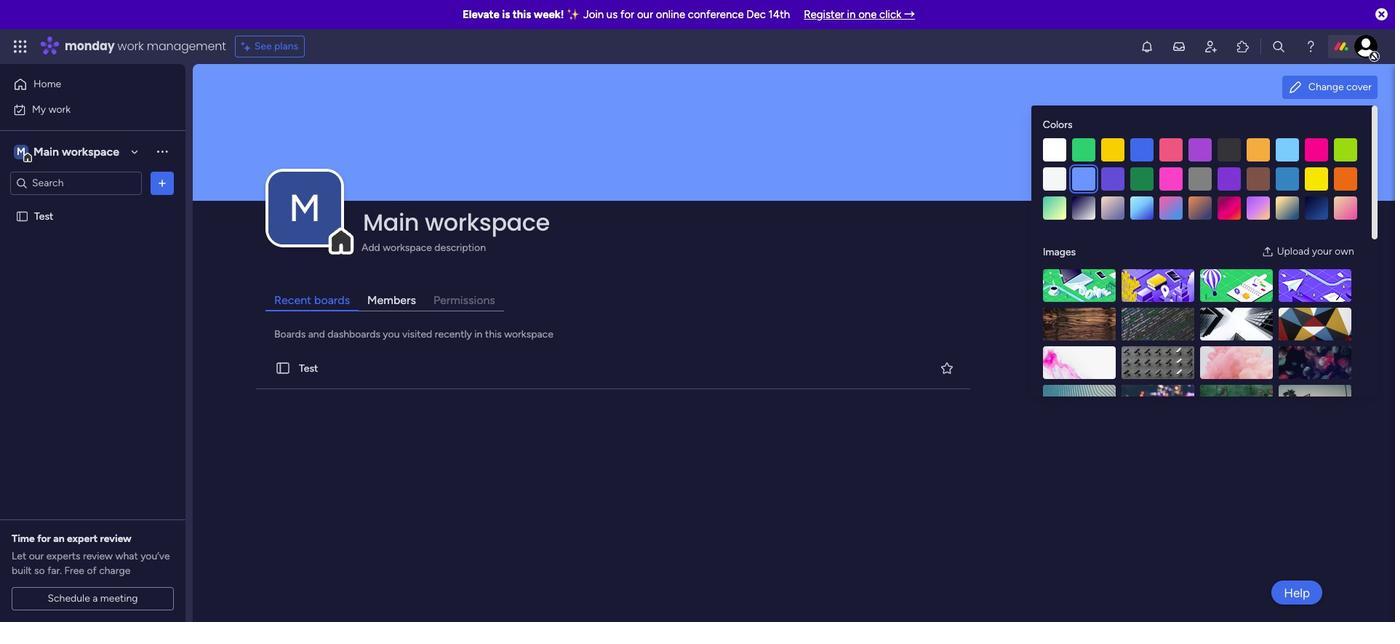 Task type: vqa. For each thing, say whether or not it's contained in the screenshot.
Calendar, inside the When event is created in Google Calendar, create an
no



Task type: describe. For each thing, give the bounding box(es) containing it.
images
[[1043, 246, 1076, 258]]

own
[[1335, 245, 1355, 258]]

14th
[[769, 8, 790, 21]]

0 vertical spatial review
[[100, 533, 132, 545]]

✨
[[567, 8, 581, 21]]

0 vertical spatial in
[[847, 8, 856, 21]]

workspace options image
[[155, 144, 170, 159]]

let
[[12, 550, 26, 562]]

boards
[[314, 293, 350, 307]]

is
[[502, 8, 510, 21]]

join
[[583, 8, 604, 21]]

upload your own
[[1277, 245, 1355, 258]]

and
[[308, 328, 325, 341]]

for inside time for an expert review let our experts review what you've built so far. free of charge
[[37, 533, 51, 545]]

our inside time for an expert review let our experts review what you've built so far. free of charge
[[29, 550, 44, 562]]

time
[[12, 533, 35, 545]]

Main workspace field
[[359, 206, 1337, 239]]

experts
[[46, 550, 80, 562]]

add workspace description
[[362, 242, 486, 254]]

work for monday
[[118, 38, 144, 55]]

change cover button
[[1283, 76, 1378, 99]]

my work
[[32, 103, 71, 115]]

help
[[1284, 585, 1310, 600]]

members
[[367, 293, 416, 307]]

workspace selection element
[[14, 143, 122, 162]]

home button
[[9, 73, 156, 96]]

inbox image
[[1172, 39, 1187, 54]]

management
[[147, 38, 226, 55]]

search everything image
[[1272, 39, 1286, 54]]

invite members image
[[1204, 39, 1219, 54]]

help button
[[1272, 581, 1323, 605]]

recently
[[435, 328, 472, 341]]

schedule
[[48, 592, 90, 605]]

online
[[656, 8, 685, 21]]

0 horizontal spatial this
[[485, 328, 502, 341]]

1 vertical spatial main
[[363, 206, 419, 239]]

m button
[[268, 172, 341, 245]]

change
[[1309, 81, 1344, 93]]

an
[[53, 533, 65, 545]]

colors
[[1043, 119, 1073, 131]]

schedule a meeting
[[48, 592, 138, 605]]

1 vertical spatial in
[[475, 328, 483, 341]]

you
[[383, 328, 400, 341]]

so
[[34, 565, 45, 577]]

work for my
[[48, 103, 71, 115]]

meeting
[[100, 592, 138, 605]]

elevate
[[463, 8, 500, 21]]

boards and dashboards you visited recently in this workspace
[[274, 328, 554, 341]]

brad klo image
[[1355, 35, 1378, 58]]

upload
[[1277, 245, 1310, 258]]

one
[[859, 8, 877, 21]]

test link
[[253, 348, 973, 389]]

m inside popup button
[[289, 186, 321, 231]]

a
[[93, 592, 98, 605]]

help image
[[1304, 39, 1318, 54]]

→
[[904, 8, 915, 21]]

conference
[[688, 8, 744, 21]]

free
[[64, 565, 84, 577]]

monday work management
[[65, 38, 226, 55]]

apps image
[[1236, 39, 1251, 54]]

test list box
[[0, 201, 186, 425]]



Task type: locate. For each thing, give the bounding box(es) containing it.
1 vertical spatial this
[[485, 328, 502, 341]]

in
[[847, 8, 856, 21], [475, 328, 483, 341]]

0 horizontal spatial main
[[33, 144, 59, 158]]

week!
[[534, 8, 564, 21]]

0 vertical spatial test
[[34, 210, 53, 222]]

this
[[513, 8, 531, 21], [485, 328, 502, 341]]

of
[[87, 565, 97, 577]]

test for public board image
[[34, 210, 53, 222]]

cover
[[1347, 81, 1372, 93]]

time for an expert review let our experts review what you've built so far. free of charge
[[12, 533, 170, 577]]

test inside test list box
[[34, 210, 53, 222]]

see plans
[[254, 40, 298, 52]]

elevate is this week! ✨ join us for our online conference dec 14th
[[463, 8, 790, 21]]

1 vertical spatial workspace image
[[268, 172, 341, 245]]

0 vertical spatial for
[[621, 8, 635, 21]]

you've
[[141, 550, 170, 562]]

Search in workspace field
[[31, 175, 122, 191]]

work inside button
[[48, 103, 71, 115]]

my
[[32, 103, 46, 115]]

0 vertical spatial work
[[118, 38, 144, 55]]

us
[[607, 8, 618, 21]]

for left an
[[37, 533, 51, 545]]

test right public board image
[[34, 210, 53, 222]]

1 horizontal spatial for
[[621, 8, 635, 21]]

boards
[[274, 328, 306, 341]]

0 horizontal spatial m
[[17, 145, 25, 158]]

work right 'monday'
[[118, 38, 144, 55]]

workspace image inside workspace selection element
[[14, 144, 28, 160]]

options image
[[155, 176, 170, 190]]

in left one
[[847, 8, 856, 21]]

0 vertical spatial this
[[513, 8, 531, 21]]

this right is on the top of page
[[513, 8, 531, 21]]

recent boards
[[274, 293, 350, 307]]

0 horizontal spatial workspace image
[[14, 144, 28, 160]]

public board image
[[275, 360, 291, 376]]

dec
[[747, 8, 766, 21]]

main workspace up 'description'
[[363, 206, 550, 239]]

add to favorites image
[[940, 361, 954, 375]]

0 horizontal spatial for
[[37, 533, 51, 545]]

this right recently
[[485, 328, 502, 341]]

select product image
[[13, 39, 28, 54]]

review
[[100, 533, 132, 545], [83, 550, 113, 562]]

1 horizontal spatial in
[[847, 8, 856, 21]]

0 vertical spatial workspace image
[[14, 144, 28, 160]]

1 horizontal spatial test
[[299, 362, 318, 374]]

permissions
[[434, 293, 495, 307]]

0 horizontal spatial test
[[34, 210, 53, 222]]

dashboards
[[328, 328, 380, 341]]

notifications image
[[1140, 39, 1155, 54]]

visited
[[402, 328, 432, 341]]

main up add
[[363, 206, 419, 239]]

test
[[34, 210, 53, 222], [299, 362, 318, 374]]

review up of
[[83, 550, 113, 562]]

main workspace up search in workspace 'field'
[[33, 144, 119, 158]]

workspace image
[[14, 144, 28, 160], [268, 172, 341, 245]]

photo icon image
[[1262, 246, 1274, 258]]

upload your own button
[[1256, 240, 1360, 263]]

main workspace
[[33, 144, 119, 158], [363, 206, 550, 239]]

1 vertical spatial m
[[289, 186, 321, 231]]

what
[[115, 550, 138, 562]]

option
[[0, 203, 186, 206]]

schedule a meeting button
[[12, 587, 174, 610]]

1 horizontal spatial m
[[289, 186, 321, 231]]

main down my work
[[33, 144, 59, 158]]

1 vertical spatial our
[[29, 550, 44, 562]]

add
[[362, 242, 380, 254]]

see
[[254, 40, 272, 52]]

review up what
[[100, 533, 132, 545]]

for
[[621, 8, 635, 21], [37, 533, 51, 545]]

our
[[637, 8, 653, 21], [29, 550, 44, 562]]

0 horizontal spatial main workspace
[[33, 144, 119, 158]]

1 horizontal spatial main
[[363, 206, 419, 239]]

main
[[33, 144, 59, 158], [363, 206, 419, 239]]

main inside workspace selection element
[[33, 144, 59, 158]]

work
[[118, 38, 144, 55], [48, 103, 71, 115]]

home
[[33, 78, 61, 90]]

1 vertical spatial work
[[48, 103, 71, 115]]

click
[[880, 8, 902, 21]]

change cover
[[1309, 81, 1372, 93]]

in right recently
[[475, 328, 483, 341]]

see plans button
[[235, 36, 305, 57]]

built
[[12, 565, 32, 577]]

charge
[[99, 565, 130, 577]]

1 vertical spatial for
[[37, 533, 51, 545]]

workspace
[[62, 144, 119, 158], [425, 206, 550, 239], [383, 242, 432, 254], [504, 328, 554, 341]]

recent
[[274, 293, 311, 307]]

register in one click → link
[[804, 8, 915, 21]]

expert
[[67, 533, 98, 545]]

m inside workspace selection element
[[17, 145, 25, 158]]

my work button
[[9, 98, 156, 121]]

m
[[17, 145, 25, 158], [289, 186, 321, 231]]

1 horizontal spatial workspace image
[[268, 172, 341, 245]]

register in one click →
[[804, 8, 915, 21]]

work right my
[[48, 103, 71, 115]]

our left online
[[637, 8, 653, 21]]

1 vertical spatial main workspace
[[363, 206, 550, 239]]

register
[[804, 8, 845, 21]]

1 horizontal spatial our
[[637, 8, 653, 21]]

our up "so" at the left bottom of the page
[[29, 550, 44, 562]]

far.
[[47, 565, 62, 577]]

main workspace inside workspace selection element
[[33, 144, 119, 158]]

description
[[435, 242, 486, 254]]

0 vertical spatial our
[[637, 8, 653, 21]]

0 vertical spatial main workspace
[[33, 144, 119, 158]]

public board image
[[15, 209, 29, 223]]

monday
[[65, 38, 115, 55]]

1 vertical spatial review
[[83, 550, 113, 562]]

0 vertical spatial m
[[17, 145, 25, 158]]

your
[[1312, 245, 1333, 258]]

test inside test link
[[299, 362, 318, 374]]

0 horizontal spatial our
[[29, 550, 44, 562]]

0 vertical spatial main
[[33, 144, 59, 158]]

1 horizontal spatial main workspace
[[363, 206, 550, 239]]

test right public board icon
[[299, 362, 318, 374]]

1 vertical spatial test
[[299, 362, 318, 374]]

1 horizontal spatial work
[[118, 38, 144, 55]]

for right us
[[621, 8, 635, 21]]

1 horizontal spatial this
[[513, 8, 531, 21]]

0 horizontal spatial in
[[475, 328, 483, 341]]

0 horizontal spatial work
[[48, 103, 71, 115]]

plans
[[274, 40, 298, 52]]

test for public board icon
[[299, 362, 318, 374]]



